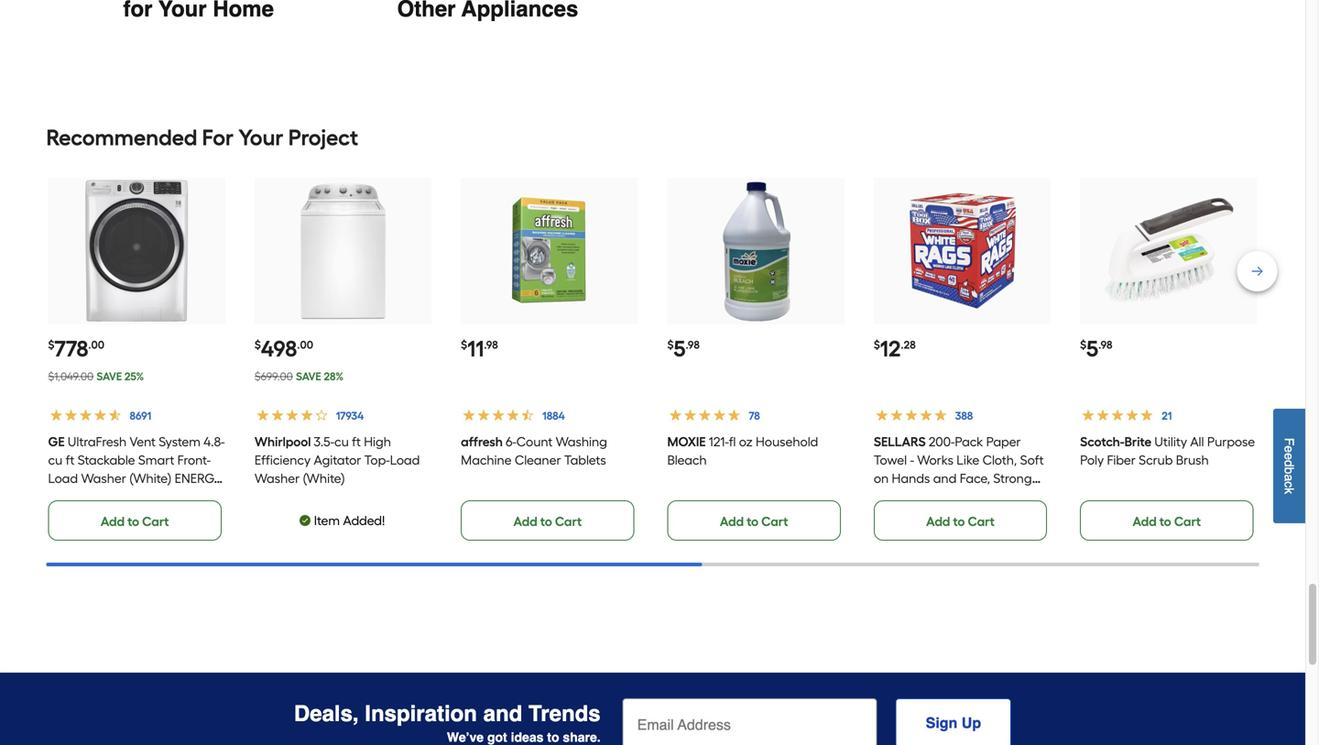 Task type: describe. For each thing, give the bounding box(es) containing it.
agitator
[[314, 452, 361, 468]]

$ 778 .00
[[48, 335, 105, 362]]

star
[[48, 489, 78, 504]]

vent
[[130, 434, 156, 449]]

fl
[[729, 434, 736, 449]]

poly
[[1081, 452, 1105, 468]]

brush
[[1177, 452, 1209, 468]]

fiber
[[1108, 452, 1136, 468]]

ge
[[48, 434, 65, 449]]

$ for 121-fl oz household bleach
[[668, 338, 674, 351]]

11 list item
[[461, 178, 638, 541]]

machine
[[461, 452, 512, 468]]

top-
[[364, 452, 390, 468]]

cart for ultrafresh vent system 4.8- cu ft stackable smart front- load washer (white) energy star
[[142, 514, 169, 529]]

trends
[[529, 701, 601, 726]]

for
[[202, 124, 234, 151]]

2 e from the top
[[1283, 453, 1297, 460]]

cart for 200-pack paper towel - works like cloth, soft on hands and face, strong and absorbent - cleaning cloths for all your needs
[[968, 514, 995, 529]]

to for cleaner
[[541, 514, 552, 529]]

scrub
[[1139, 452, 1174, 468]]

121-fl oz household bleach
[[668, 434, 819, 468]]

$1,049.00 save 25%
[[48, 370, 144, 383]]

28%
[[324, 370, 344, 383]]

affresh 6-count washing machine cleaner tablets image
[[479, 180, 621, 322]]

efficiency
[[255, 452, 311, 468]]

sign up
[[926, 714, 982, 731]]

.98 for affresh
[[484, 338, 498, 351]]

count
[[517, 434, 553, 449]]

add to cart for bleach
[[720, 514, 789, 529]]

cart for 121-fl oz household bleach
[[762, 514, 789, 529]]

12 list item
[[874, 178, 1051, 541]]

cloth,
[[983, 452, 1018, 468]]

add to cart for -
[[927, 514, 995, 529]]

ultrafresh vent system 4.8- cu ft stackable smart front- load washer (white) energy star
[[48, 434, 225, 504]]

0 vertical spatial and
[[934, 471, 957, 486]]

$1,049.00
[[48, 370, 94, 383]]

2 5 list item from the left
[[1081, 178, 1258, 541]]

$ 498 .00
[[255, 335, 313, 362]]

1 e from the top
[[1283, 446, 1297, 453]]

scotch-brite
[[1081, 434, 1152, 449]]

200-pack paper towel - works like cloth, soft on hands and face, strong and absorbent - cleaning cloths for all your needs
[[874, 434, 1044, 523]]

.00 for 778
[[88, 338, 105, 351]]

$ 11 .98
[[461, 335, 498, 362]]

6-count washing machine cleaner tablets
[[461, 434, 608, 468]]

$ for utility all purpose poly fiber scrub brush
[[1081, 338, 1087, 351]]

sellars 200-pack paper towel - works like cloth, soft on hands and face, strong and absorbent - cleaning cloths for all your needs image
[[892, 180, 1034, 322]]

$ 5 .98 for 121-fl oz household bleach
[[668, 335, 700, 362]]

778 list item
[[48, 178, 225, 541]]

121-
[[709, 434, 729, 449]]

c
[[1283, 481, 1297, 488]]

whirlpool
[[255, 434, 311, 449]]

to inside 'deals, inspiration and trends we've got ideas to share.'
[[547, 730, 560, 745]]

soft
[[1021, 452, 1044, 468]]

item added!
[[314, 513, 385, 528]]

cleaner
[[515, 452, 561, 468]]

towel
[[874, 452, 907, 468]]

add to cart link for fiber
[[1081, 500, 1254, 541]]

4.8-
[[204, 434, 225, 449]]

purpose
[[1208, 434, 1256, 449]]

ft inside ultrafresh vent system 4.8- cu ft stackable smart front- load washer (white) energy star
[[66, 452, 75, 468]]

cloths
[[874, 507, 911, 523]]

a
[[1283, 474, 1297, 481]]

.28
[[901, 338, 916, 351]]

$699.00
[[255, 370, 293, 383]]

$ inside $ 498 .00
[[255, 338, 261, 351]]

add for cu
[[101, 514, 125, 529]]

cart for utility all purpose poly fiber scrub brush
[[1175, 514, 1202, 529]]

12
[[881, 335, 901, 362]]

(white) inside ultrafresh vent system 4.8- cu ft stackable smart front- load washer (white) energy star
[[129, 471, 172, 486]]

3.5-cu ft high efficiency agitator top-load washer (white)
[[255, 434, 420, 486]]

add to cart for cu
[[101, 514, 169, 529]]

paper
[[987, 434, 1021, 449]]

cu inside 3.5-cu ft high efficiency agitator top-load washer (white)
[[335, 434, 349, 449]]

front-
[[177, 452, 211, 468]]

.00 for 498
[[297, 338, 313, 351]]

tablets
[[564, 452, 606, 468]]

.98 for moxie
[[686, 338, 700, 351]]

add to cart for fiber
[[1133, 514, 1202, 529]]

(white) inside 3.5-cu ft high efficiency agitator top-load washer (white)
[[303, 471, 345, 486]]

.98 for scotch-brite
[[1099, 338, 1113, 351]]

$ for 200-pack paper towel - works like cloth, soft on hands and face, strong and absorbent - cleaning cloths for all your needs
[[874, 338, 881, 351]]

1 vertical spatial -
[[965, 489, 969, 504]]

save for 498
[[296, 370, 321, 383]]

d
[[1283, 460, 1297, 467]]

item
[[314, 513, 340, 528]]

498
[[261, 335, 297, 362]]

affresh
[[461, 434, 503, 449]]

household
[[756, 434, 819, 449]]

project
[[288, 124, 358, 151]]

cu inside ultrafresh vent system 4.8- cu ft stackable smart front- load washer (white) energy star
[[48, 452, 63, 468]]

f e e d b a c k button
[[1274, 409, 1306, 523]]

got
[[488, 730, 507, 745]]

cart for 6-count washing machine cleaner tablets
[[555, 514, 582, 529]]

$ for 6-count washing machine cleaner tablets
[[461, 338, 468, 351]]

absorbent
[[901, 489, 962, 504]]



Task type: vqa. For each thing, say whether or not it's contained in the screenshot.


Task type: locate. For each thing, give the bounding box(es) containing it.
11
[[468, 335, 484, 362]]

add for -
[[927, 514, 951, 529]]

to inside 12 list item
[[954, 514, 965, 529]]

3 add from the left
[[720, 514, 744, 529]]

cart down cleaning
[[968, 514, 995, 529]]

4 $ from the left
[[668, 338, 674, 351]]

add for bleach
[[720, 514, 744, 529]]

sign up form
[[623, 698, 1012, 745]]

smart
[[138, 452, 174, 468]]

.00 inside $ 778 .00
[[88, 338, 105, 351]]

add inside 778 list item
[[101, 514, 125, 529]]

add to cart link for bleach
[[668, 500, 841, 541]]

(white) down the agitator
[[303, 471, 345, 486]]

Email Address email field
[[623, 698, 878, 745]]

1 vertical spatial cu
[[48, 452, 63, 468]]

add for fiber
[[1133, 514, 1157, 529]]

moxie
[[668, 434, 706, 449]]

b
[[1283, 467, 1297, 474]]

498 list item
[[255, 178, 432, 541]]

1 horizontal spatial (white)
[[303, 471, 345, 486]]

200-
[[929, 434, 955, 449]]

whirlpool 3.5-cu ft high efficiency agitator top-load washer (white) image
[[272, 180, 414, 322]]

ft left high
[[352, 434, 361, 449]]

like
[[957, 452, 980, 468]]

your right for
[[239, 124, 284, 151]]

2 cart from the left
[[555, 514, 582, 529]]

on
[[874, 471, 889, 486]]

1 horizontal spatial and
[[874, 489, 898, 504]]

utility all purpose poly fiber scrub brush
[[1081, 434, 1256, 468]]

(white)
[[129, 471, 172, 486], [303, 471, 345, 486]]

share.
[[563, 730, 601, 745]]

add to cart down absorbent
[[927, 514, 995, 529]]

0 horizontal spatial washer
[[81, 471, 126, 486]]

0 horizontal spatial load
[[48, 471, 78, 486]]

add to cart link for -
[[874, 500, 1048, 541]]

3 add to cart from the left
[[720, 514, 789, 529]]

$ 5 .98 for utility all purpose poly fiber scrub brush
[[1081, 335, 1113, 362]]

1 horizontal spatial save
[[296, 370, 321, 383]]

brite
[[1125, 434, 1152, 449]]

ft down ultrafresh
[[66, 452, 75, 468]]

1 .00 from the left
[[88, 338, 105, 351]]

e up b on the right bottom of page
[[1283, 453, 1297, 460]]

strong
[[994, 471, 1032, 486]]

high
[[364, 434, 391, 449]]

bleach
[[668, 452, 707, 468]]

1 $ from the left
[[48, 338, 55, 351]]

face,
[[960, 471, 991, 486]]

1 horizontal spatial your
[[950, 507, 976, 523]]

1 horizontal spatial .00
[[297, 338, 313, 351]]

5
[[674, 335, 686, 362], [1087, 335, 1099, 362]]

1 vertical spatial ft
[[66, 452, 75, 468]]

3 add to cart link from the left
[[668, 500, 841, 541]]

1 .98 from the left
[[484, 338, 498, 351]]

save inside 778 list item
[[97, 370, 122, 383]]

stackable
[[78, 452, 135, 468]]

add to cart down cleaner at left
[[514, 514, 582, 529]]

add to cart inside 778 list item
[[101, 514, 169, 529]]

1 horizontal spatial cu
[[335, 434, 349, 449]]

your
[[239, 124, 284, 151], [950, 507, 976, 523]]

2 .00 from the left
[[297, 338, 313, 351]]

0 horizontal spatial 5
[[674, 335, 686, 362]]

cu down ge
[[48, 452, 63, 468]]

0 horizontal spatial cu
[[48, 452, 63, 468]]

moxie 121-fl oz household bleach image
[[685, 180, 827, 322]]

1 horizontal spatial .98
[[686, 338, 700, 351]]

0 horizontal spatial all
[[934, 507, 947, 523]]

3 cart from the left
[[762, 514, 789, 529]]

1 horizontal spatial ft
[[352, 434, 361, 449]]

2 horizontal spatial .98
[[1099, 338, 1113, 351]]

add down 121-fl oz household bleach
[[720, 514, 744, 529]]

1 add to cart from the left
[[101, 514, 169, 529]]

your left needs
[[950, 507, 976, 523]]

$ inside $ 778 .00
[[48, 338, 55, 351]]

deals, inspiration and trends we've got ideas to share.
[[294, 701, 601, 745]]

add down absorbent
[[927, 514, 951, 529]]

deals,
[[294, 701, 359, 726]]

1 horizontal spatial -
[[965, 489, 969, 504]]

load up "star"
[[48, 471, 78, 486]]

5 list item
[[668, 178, 845, 541], [1081, 178, 1258, 541]]

$699.00 save 28%
[[255, 370, 344, 383]]

all inside the 200-pack paper towel - works like cloth, soft on hands and face, strong and absorbent - cleaning cloths for all your needs
[[934, 507, 947, 523]]

washer inside ultrafresh vent system 4.8- cu ft stackable smart front- load washer (white) energy star
[[81, 471, 126, 486]]

save inside the 498 "list item"
[[296, 370, 321, 383]]

3 .98 from the left
[[1099, 338, 1113, 351]]

$
[[48, 338, 55, 351], [255, 338, 261, 351], [461, 338, 468, 351], [668, 338, 674, 351], [874, 338, 881, 351], [1081, 338, 1087, 351]]

cu up the agitator
[[335, 434, 349, 449]]

1 vertical spatial load
[[48, 471, 78, 486]]

f
[[1283, 438, 1297, 446]]

k
[[1283, 488, 1297, 494]]

to down cleaner at left
[[541, 514, 552, 529]]

recommended
[[46, 124, 197, 151]]

1 add from the left
[[101, 514, 125, 529]]

add to cart link inside 778 list item
[[48, 500, 222, 541]]

washer down efficiency
[[255, 471, 300, 486]]

0 horizontal spatial your
[[239, 124, 284, 151]]

2 washer from the left
[[255, 471, 300, 486]]

cart down tablets
[[555, 514, 582, 529]]

6-
[[506, 434, 517, 449]]

cart inside 11 list item
[[555, 514, 582, 529]]

add to cart link inside 11 list item
[[461, 500, 635, 541]]

cart down 121-fl oz household bleach
[[762, 514, 789, 529]]

1 5 from the left
[[674, 335, 686, 362]]

oz
[[739, 434, 753, 449]]

5 cart from the left
[[1175, 514, 1202, 529]]

e up d
[[1283, 446, 1297, 453]]

0 vertical spatial -
[[911, 452, 915, 468]]

3 $ from the left
[[461, 338, 468, 351]]

and up got
[[484, 701, 523, 726]]

to for bleach
[[747, 514, 759, 529]]

save left 28%
[[296, 370, 321, 383]]

to
[[127, 514, 139, 529], [541, 514, 552, 529], [747, 514, 759, 529], [954, 514, 965, 529], [1160, 514, 1172, 529], [547, 730, 560, 745]]

all
[[1191, 434, 1205, 449], [934, 507, 947, 523]]

to for cu
[[127, 514, 139, 529]]

needs
[[980, 507, 1016, 523]]

$ 5 .98
[[668, 335, 700, 362], [1081, 335, 1113, 362]]

5 add to cart from the left
[[1133, 514, 1202, 529]]

add to cart link inside 12 list item
[[874, 500, 1048, 541]]

.00 up $1,049.00 save 25%
[[88, 338, 105, 351]]

- up hands
[[911, 452, 915, 468]]

for
[[914, 507, 930, 523]]

4 add from the left
[[927, 514, 951, 529]]

0 horizontal spatial 5 list item
[[668, 178, 845, 541]]

1 (white) from the left
[[129, 471, 172, 486]]

added!
[[343, 513, 385, 528]]

1 horizontal spatial 5
[[1087, 335, 1099, 362]]

2 .98 from the left
[[686, 338, 700, 351]]

add to cart link
[[48, 500, 222, 541], [461, 500, 635, 541], [668, 500, 841, 541], [874, 500, 1048, 541], [1081, 500, 1254, 541]]

2 save from the left
[[296, 370, 321, 383]]

add down scrub
[[1133, 514, 1157, 529]]

add to cart link for cleaner
[[461, 500, 635, 541]]

up
[[962, 714, 982, 731]]

to down absorbent
[[954, 514, 965, 529]]

system
[[159, 434, 201, 449]]

load inside 3.5-cu ft high efficiency agitator top-load washer (white)
[[390, 452, 420, 468]]

.98 inside $ 11 .98
[[484, 338, 498, 351]]

5 $ from the left
[[874, 338, 881, 351]]

hands
[[892, 471, 931, 486]]

washer down stackable at the bottom of page
[[81, 471, 126, 486]]

save
[[97, 370, 122, 383], [296, 370, 321, 383]]

ideas
[[511, 730, 544, 745]]

inspiration
[[365, 701, 477, 726]]

1 add to cart link from the left
[[48, 500, 222, 541]]

2 add to cart link from the left
[[461, 500, 635, 541]]

scotch-
[[1081, 434, 1125, 449]]

0 horizontal spatial (white)
[[129, 471, 172, 486]]

and down the on
[[874, 489, 898, 504]]

to for -
[[954, 514, 965, 529]]

2 5 from the left
[[1087, 335, 1099, 362]]

0 horizontal spatial save
[[97, 370, 122, 383]]

1 washer from the left
[[81, 471, 126, 486]]

to down 121-fl oz household bleach
[[747, 514, 759, 529]]

load
[[390, 452, 420, 468], [48, 471, 78, 486]]

.00 inside $ 498 .00
[[297, 338, 313, 351]]

your inside recommended for your project heading
[[239, 124, 284, 151]]

add to cart for cleaner
[[514, 514, 582, 529]]

2 (white) from the left
[[303, 471, 345, 486]]

save for 778
[[97, 370, 122, 383]]

washing
[[556, 434, 608, 449]]

and inside 'deals, inspiration and trends we've got ideas to share.'
[[484, 701, 523, 726]]

add down ultrafresh vent system 4.8- cu ft stackable smart front- load washer (white) energy star
[[101, 514, 125, 529]]

add inside 12 list item
[[927, 514, 951, 529]]

ultrafresh
[[68, 434, 127, 449]]

.98
[[484, 338, 498, 351], [686, 338, 700, 351], [1099, 338, 1113, 351]]

2 horizontal spatial and
[[934, 471, 957, 486]]

ft inside 3.5-cu ft high efficiency agitator top-load washer (white)
[[352, 434, 361, 449]]

4 add to cart from the left
[[927, 514, 995, 529]]

load inside ultrafresh vent system 4.8- cu ft stackable smart front- load washer (white) energy star
[[48, 471, 78, 486]]

add to cart inside 11 list item
[[514, 514, 582, 529]]

1 horizontal spatial $ 5 .98
[[1081, 335, 1113, 362]]

pack
[[955, 434, 984, 449]]

0 vertical spatial your
[[239, 124, 284, 151]]

and
[[934, 471, 957, 486], [874, 489, 898, 504], [484, 701, 523, 726]]

1 vertical spatial all
[[934, 507, 947, 523]]

4 add to cart link from the left
[[874, 500, 1048, 541]]

utility
[[1155, 434, 1188, 449]]

add inside 11 list item
[[514, 514, 538, 529]]

1 cart from the left
[[142, 514, 169, 529]]

0 horizontal spatial -
[[911, 452, 915, 468]]

ge ultrafresh vent system 4.8-cu ft stackable smart front-load washer (white) energy star image
[[66, 180, 208, 322]]

5 add from the left
[[1133, 514, 1157, 529]]

cart down ultrafresh vent system 4.8- cu ft stackable smart front- load washer (white) energy star
[[142, 514, 169, 529]]

add to cart link for cu
[[48, 500, 222, 541]]

3.5-
[[314, 434, 335, 449]]

sign
[[926, 714, 958, 731]]

to right ideas
[[547, 730, 560, 745]]

and down works in the right bottom of the page
[[934, 471, 957, 486]]

0 horizontal spatial .00
[[88, 338, 105, 351]]

f e e d b a c k
[[1283, 438, 1297, 494]]

(white) down smart
[[129, 471, 172, 486]]

washer inside 3.5-cu ft high efficiency agitator top-load washer (white)
[[255, 471, 300, 486]]

check circle filled image
[[298, 513, 312, 528]]

1 horizontal spatial load
[[390, 452, 420, 468]]

.00
[[88, 338, 105, 351], [297, 338, 313, 351]]

to down scrub
[[1160, 514, 1172, 529]]

scotch-brite utility all purpose poly fiber scrub brush image
[[1098, 180, 1240, 322]]

$ inside $ 12 .28
[[874, 338, 881, 351]]

0 horizontal spatial and
[[484, 701, 523, 726]]

$ 12 .28
[[874, 335, 916, 362]]

cleaning
[[972, 489, 1025, 504]]

to for fiber
[[1160, 514, 1172, 529]]

1 horizontal spatial all
[[1191, 434, 1205, 449]]

1 horizontal spatial washer
[[255, 471, 300, 486]]

0 vertical spatial load
[[390, 452, 420, 468]]

2 add to cart from the left
[[514, 514, 582, 529]]

add to cart inside 12 list item
[[927, 514, 995, 529]]

2 $ 5 .98 from the left
[[1081, 335, 1113, 362]]

- down face,
[[965, 489, 969, 504]]

cart inside 778 list item
[[142, 514, 169, 529]]

.00 up the $699.00 save 28%
[[297, 338, 313, 351]]

-
[[911, 452, 915, 468], [965, 489, 969, 504]]

1 5 list item from the left
[[668, 178, 845, 541]]

5 for 121-fl oz household bleach
[[674, 335, 686, 362]]

we've
[[447, 730, 484, 745]]

add
[[101, 514, 125, 529], [514, 514, 538, 529], [720, 514, 744, 529], [927, 514, 951, 529], [1133, 514, 1157, 529]]

1 horizontal spatial 5 list item
[[1081, 178, 1258, 541]]

add to cart down scrub
[[1133, 514, 1202, 529]]

0 vertical spatial all
[[1191, 434, 1205, 449]]

1 vertical spatial and
[[874, 489, 898, 504]]

to inside 11 list item
[[541, 514, 552, 529]]

5 add to cart link from the left
[[1081, 500, 1254, 541]]

0 vertical spatial ft
[[352, 434, 361, 449]]

1 save from the left
[[97, 370, 122, 383]]

sign up button
[[896, 698, 1012, 745]]

your inside the 200-pack paper towel - works like cloth, soft on hands and face, strong and absorbent - cleaning cloths for all your needs
[[950, 507, 976, 523]]

to inside 778 list item
[[127, 514, 139, 529]]

cart
[[142, 514, 169, 529], [555, 514, 582, 529], [762, 514, 789, 529], [968, 514, 995, 529], [1175, 514, 1202, 529]]

778
[[55, 335, 88, 362]]

cart down brush
[[1175, 514, 1202, 529]]

5 for utility all purpose poly fiber scrub brush
[[1087, 335, 1099, 362]]

0 horizontal spatial ft
[[66, 452, 75, 468]]

add to cart down ultrafresh vent system 4.8- cu ft stackable smart front- load washer (white) energy star
[[101, 514, 169, 529]]

2 $ from the left
[[255, 338, 261, 351]]

add for cleaner
[[514, 514, 538, 529]]

1 vertical spatial your
[[950, 507, 976, 523]]

0 horizontal spatial $ 5 .98
[[668, 335, 700, 362]]

0 horizontal spatial .98
[[484, 338, 498, 351]]

all inside utility all purpose poly fiber scrub brush
[[1191, 434, 1205, 449]]

2 add from the left
[[514, 514, 538, 529]]

works
[[918, 452, 954, 468]]

4 cart from the left
[[968, 514, 995, 529]]

1 $ 5 .98 from the left
[[668, 335, 700, 362]]

save left 25%
[[97, 370, 122, 383]]

add to cart down 121-fl oz household bleach
[[720, 514, 789, 529]]

all up brush
[[1191, 434, 1205, 449]]

cart inside 12 list item
[[968, 514, 995, 529]]

energy
[[175, 471, 222, 486]]

2 vertical spatial and
[[484, 701, 523, 726]]

load down high
[[390, 452, 420, 468]]

recommended for your project heading
[[46, 119, 1260, 156]]

25%
[[124, 370, 144, 383]]

to down ultrafresh vent system 4.8- cu ft stackable smart front- load washer (white) energy star
[[127, 514, 139, 529]]

0 vertical spatial cu
[[335, 434, 349, 449]]

$ inside $ 11 .98
[[461, 338, 468, 351]]

add down cleaner at left
[[514, 514, 538, 529]]

6 $ from the left
[[1081, 338, 1087, 351]]

all right the for
[[934, 507, 947, 523]]

recommended for your project
[[46, 124, 358, 151]]



